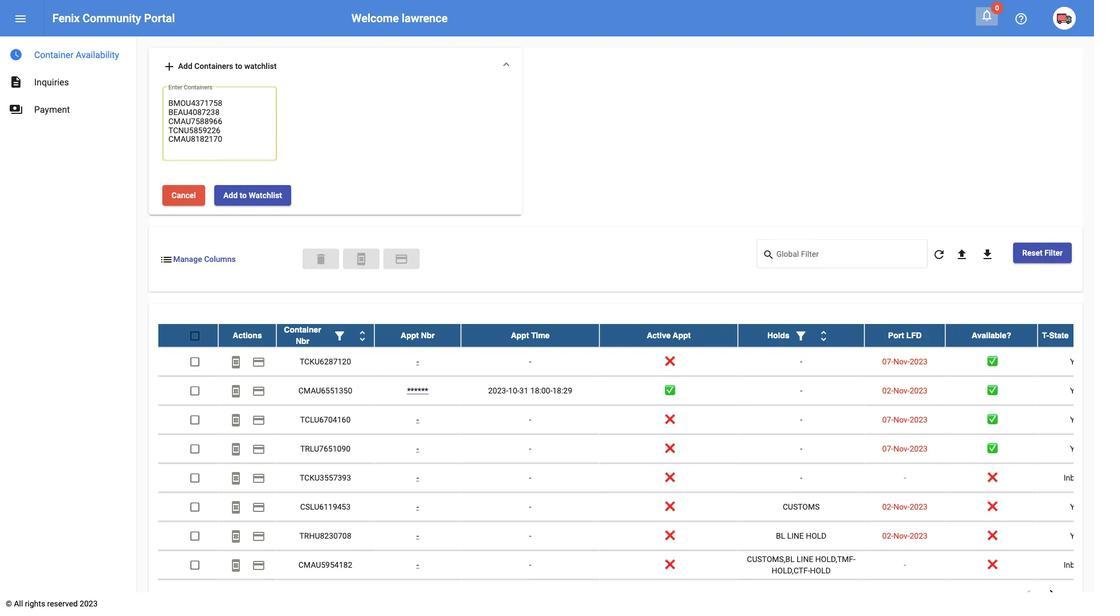Task type: locate. For each thing, give the bounding box(es) containing it.
None text field
[[168, 98, 271, 154]]

3 row from the top
[[158, 376, 1094, 405]]

line
[[787, 531, 804, 540], [797, 554, 813, 564]]

no color image containing list
[[160, 253, 173, 266]]

navigation
[[0, 36, 137, 123]]

nbr up tcku6287120
[[296, 336, 309, 346]]

filter_alt
[[333, 329, 346, 343], [794, 329, 808, 343], [1073, 329, 1087, 343]]

6 yard from the top
[[1070, 531, 1086, 540]]

to
[[235, 61, 242, 71], [240, 191, 247, 200]]

02- for customs
[[882, 502, 894, 511]]

0 vertical spatial line
[[787, 531, 804, 540]]

02-
[[882, 386, 894, 395], [882, 502, 894, 511], [882, 531, 894, 540]]

7 - link from the top
[[416, 560, 419, 570]]

3 nov- from the top
[[894, 415, 910, 424]]

available? column header
[[946, 324, 1038, 347]]

state
[[1049, 331, 1069, 340]]

-
[[416, 357, 419, 366], [529, 357, 531, 366], [800, 357, 802, 366], [800, 386, 802, 395], [416, 415, 419, 424], [529, 415, 531, 424], [800, 415, 802, 424], [416, 444, 419, 453], [529, 444, 531, 453], [800, 444, 802, 453], [416, 473, 419, 482], [529, 473, 531, 482], [800, 473, 802, 482], [904, 473, 906, 482], [416, 502, 419, 511], [529, 502, 531, 511], [416, 531, 419, 540], [529, 531, 531, 540], [416, 560, 419, 570], [529, 560, 531, 570], [904, 560, 906, 570]]

no color image inside menu button
[[14, 12, 27, 26]]

2023 for tclu6704160
[[910, 415, 928, 424]]

filter_alt button
[[328, 324, 351, 347], [790, 324, 812, 347], [1069, 324, 1092, 347]]

container up "inquiries"
[[34, 49, 73, 60]]

book_online button for tclu6704160
[[225, 408, 247, 431]]

1 02- from the top
[[882, 386, 894, 395]]

yard
[[1070, 357, 1086, 366], [1070, 386, 1086, 395], [1070, 415, 1086, 424], [1070, 444, 1086, 453], [1070, 502, 1086, 511], [1070, 531, 1086, 540]]

reset filter
[[1022, 248, 1063, 257]]

no color image containing navigate_before
[[1022, 587, 1035, 600]]

appt for appt time
[[511, 331, 529, 340]]

file_upload
[[955, 248, 969, 261]]

hold
[[806, 531, 827, 540], [810, 566, 831, 575]]

0 vertical spatial inbound
[[1064, 473, 1093, 482]]

2 07- from the top
[[882, 415, 894, 424]]

1 vertical spatial container
[[284, 325, 321, 334]]

no color image containing file_download
[[981, 248, 994, 261]]

book_online button
[[343, 249, 379, 269], [225, 350, 247, 373], [225, 379, 247, 402], [225, 408, 247, 431], [225, 437, 247, 460], [225, 466, 247, 489], [225, 495, 247, 518], [225, 525, 247, 547], [225, 554, 247, 576]]

unfold_more for holds
[[817, 329, 831, 343]]

payment for trhu8230708
[[252, 530, 266, 543]]

book_online for cmau5954182
[[229, 559, 243, 572]]

add to watchlist button
[[214, 185, 291, 206]]

10 cell from the left
[[1038, 580, 1094, 608]]

active appt column header
[[600, 324, 738, 347]]

unfold_more right holds filter_alt
[[817, 329, 831, 343]]

hold down hold,tmf-
[[810, 566, 831, 575]]

no color image containing file_upload
[[955, 248, 969, 261]]

2023 for cmau6551350
[[910, 386, 928, 395]]

no color image containing unfold_more
[[356, 329, 369, 343]]

3 07-nov-2023 from the top
[[882, 444, 928, 453]]

4 yard from the top
[[1070, 444, 1086, 453]]

0 vertical spatial add
[[178, 61, 192, 71]]

appt nbr column header
[[374, 324, 461, 347]]

07-nov-2023
[[882, 357, 928, 366], [882, 415, 928, 424], [882, 444, 928, 453]]

1 filter_alt from the left
[[333, 329, 346, 343]]

1 row from the top
[[158, 324, 1094, 347]]

07-nov-2023 for tcku6287120
[[882, 357, 928, 366]]

✅ for tcku6287120
[[988, 357, 996, 366]]

1 filter_alt button from the left
[[328, 324, 351, 347]]

07- for tclu6704160
[[882, 415, 894, 424]]

yard for trhu8230708
[[1070, 531, 1086, 540]]

unfold_more button
[[351, 324, 374, 347], [812, 324, 835, 347]]

tclu6704160
[[300, 415, 351, 424]]

no color image containing payments
[[9, 103, 23, 116]]

1 horizontal spatial container
[[284, 325, 321, 334]]

navigate_next
[[1045, 587, 1059, 600]]

1 horizontal spatial add
[[223, 191, 238, 200]]

1 cell from the left
[[158, 580, 218, 608]]

container inside navigation
[[34, 49, 73, 60]]

0 vertical spatial 07-nov-2023
[[882, 357, 928, 366]]

nbr up ****** link
[[421, 331, 435, 340]]

2 horizontal spatial filter_alt
[[1073, 329, 1087, 343]]

1 vertical spatial to
[[240, 191, 247, 200]]

payment button
[[383, 249, 420, 269], [247, 350, 270, 373], [247, 379, 270, 402], [247, 408, 270, 431], [247, 437, 270, 460], [247, 466, 270, 489], [247, 495, 270, 518], [247, 525, 270, 547], [247, 554, 270, 576]]

yard for trlu7651090
[[1070, 444, 1086, 453]]

- link for trhu8230708
[[416, 531, 419, 540]]

1 vertical spatial 02-nov-2023
[[882, 502, 928, 511]]

list
[[160, 253, 173, 266]]

3 filter_alt button from the left
[[1069, 324, 1092, 347]]

container up tcku6287120
[[284, 325, 321, 334]]

book_online button for tcku6287120
[[225, 350, 247, 373]]

filter_alt right state
[[1073, 329, 1087, 343]]

list manage columns
[[160, 253, 236, 266]]

1 horizontal spatial column header
[[738, 324, 865, 347]]

0 vertical spatial 02-
[[882, 386, 894, 395]]

inbound for customs,bl line hold,tmf- hold,ctf-hold
[[1064, 560, 1093, 570]]

3 07- from the top
[[882, 444, 894, 453]]

no color image containing refresh
[[932, 248, 946, 261]]

to inside add add containers to watchlist
[[235, 61, 242, 71]]

1 vertical spatial line
[[797, 554, 813, 564]]

1 appt from the left
[[401, 331, 419, 340]]

✅ for cmau6551350
[[988, 386, 996, 395]]

2 yard from the top
[[1070, 386, 1086, 395]]

1 nov- from the top
[[894, 357, 910, 366]]

✅ for tclu6704160
[[988, 415, 996, 424]]

07- for trlu7651090
[[882, 444, 894, 453]]

watchlist
[[249, 191, 282, 200]]

unfold_more button for container nbr
[[351, 324, 374, 347]]

time
[[531, 331, 550, 340]]

1 horizontal spatial unfold_more button
[[812, 324, 835, 347]]

book_online for tclu6704160
[[229, 413, 243, 427]]

2 unfold_more button from the left
[[812, 324, 835, 347]]

02-nov-2023 for customs
[[882, 502, 928, 511]]

2 vertical spatial 07-nov-2023
[[882, 444, 928, 453]]

3 - link from the top
[[416, 444, 419, 453]]

container inside column header
[[284, 325, 321, 334]]

07-nov-2023 for trlu7651090
[[882, 444, 928, 453]]

filter_alt button for t-state
[[1069, 324, 1092, 347]]

no color image containing search
[[763, 248, 776, 262]]

unfold_more
[[356, 329, 369, 343], [817, 329, 831, 343]]

2 vertical spatial 02-nov-2023
[[882, 531, 928, 540]]

reset filter button
[[1013, 243, 1072, 263]]

payment button for tcku6287120
[[247, 350, 270, 373]]

✅
[[988, 357, 996, 366], [665, 386, 673, 395], [988, 386, 996, 395], [988, 415, 996, 424], [988, 444, 996, 453]]

Global Watchlist Filter field
[[776, 251, 922, 260]]

row
[[158, 324, 1094, 347], [158, 347, 1094, 376], [158, 376, 1094, 405], [158, 405, 1094, 434], [158, 434, 1094, 464], [158, 464, 1094, 493], [158, 493, 1094, 522], [158, 522, 1094, 551], [158, 551, 1094, 580], [158, 580, 1094, 609]]

line right bl
[[787, 531, 804, 540]]

1 vertical spatial inbound
[[1064, 560, 1093, 570]]

2 appt from the left
[[511, 331, 529, 340]]

trlu7651090
[[300, 444, 351, 453]]

no color image
[[980, 9, 994, 22], [14, 12, 27, 26], [9, 48, 23, 62], [932, 248, 946, 261], [955, 248, 969, 261], [981, 248, 994, 261], [763, 248, 776, 262], [817, 329, 831, 343], [229, 355, 243, 369], [252, 355, 266, 369], [252, 384, 266, 398], [229, 442, 243, 456], [229, 471, 243, 485], [229, 530, 243, 543], [252, 530, 266, 543], [229, 559, 243, 572], [252, 559, 266, 572], [1022, 587, 1035, 600]]

02-nov-2023 for bl line hold
[[882, 531, 928, 540]]

1 vertical spatial 07-nov-2023
[[882, 415, 928, 424]]

nbr inside container nbr
[[296, 336, 309, 346]]

6 nov- from the top
[[894, 531, 910, 540]]

2 02- from the top
[[882, 502, 894, 511]]

2 filter_alt button from the left
[[790, 324, 812, 347]]

0 horizontal spatial column header
[[276, 324, 374, 347]]

5 - link from the top
[[416, 502, 419, 511]]

no color image containing menu
[[14, 12, 27, 26]]

0 vertical spatial 02-nov-2023
[[882, 386, 928, 395]]

nbr
[[421, 331, 435, 340], [296, 336, 309, 346]]

- link for tcku3557393
[[416, 473, 419, 482]]

0 vertical spatial to
[[235, 61, 242, 71]]

payment
[[395, 253, 408, 266], [252, 355, 266, 369], [252, 384, 266, 398], [252, 413, 266, 427], [252, 442, 266, 456], [252, 471, 266, 485], [252, 500, 266, 514], [252, 530, 266, 543], [252, 559, 266, 572]]

2 filter_alt from the left
[[794, 329, 808, 343]]

line inside customs,bl line hold,tmf- hold,ctf-hold
[[797, 554, 813, 564]]

column header
[[276, 324, 374, 347], [738, 324, 865, 347]]

hold inside customs,bl line hold,tmf- hold,ctf-hold
[[810, 566, 831, 575]]

payment button for cmau6551350
[[247, 379, 270, 402]]

file_download
[[981, 248, 994, 261]]

row containing filter_alt
[[158, 324, 1094, 347]]

3 yard from the top
[[1070, 415, 1086, 424]]

no color image
[[1014, 12, 1028, 26], [162, 60, 176, 73], [9, 75, 23, 89], [9, 103, 23, 116], [160, 253, 173, 266], [354, 253, 368, 266], [395, 253, 408, 266], [333, 329, 346, 343], [356, 329, 369, 343], [794, 329, 808, 343], [1073, 329, 1087, 343], [229, 384, 243, 398], [229, 413, 243, 427], [252, 413, 266, 427], [252, 442, 266, 456], [252, 471, 266, 485], [229, 500, 243, 514], [252, 500, 266, 514], [1045, 587, 1059, 600]]

1 07- from the top
[[882, 357, 894, 366]]

1 inbound from the top
[[1064, 473, 1093, 482]]

1 - link from the top
[[416, 357, 419, 366]]

add inside add add containers to watchlist
[[178, 61, 192, 71]]

2023
[[910, 357, 928, 366], [910, 386, 928, 395], [910, 415, 928, 424], [910, 444, 928, 453], [910, 502, 928, 511], [910, 531, 928, 540], [80, 599, 98, 609]]

payment for cmau5954182
[[252, 559, 266, 572]]

2023 for trhu8230708
[[910, 531, 928, 540]]

2023 for cslu6119453
[[910, 502, 928, 511]]

book_online button for trhu8230708
[[225, 525, 247, 547]]

1 yard from the top
[[1070, 357, 1086, 366]]

grid containing filter_alt
[[158, 324, 1094, 609]]

6 - link from the top
[[416, 531, 419, 540]]

no color image inside navigate_before 'button'
[[1022, 587, 1035, 600]]

1 horizontal spatial filter_alt
[[794, 329, 808, 343]]

1 horizontal spatial nbr
[[421, 331, 435, 340]]

02-nov-2023
[[882, 386, 928, 395], [882, 502, 928, 511], [882, 531, 928, 540]]

appt right the active
[[673, 331, 691, 340]]

filter_alt column header
[[1038, 324, 1094, 347]]

nbr for appt nbr
[[421, 331, 435, 340]]

0 horizontal spatial filter_alt button
[[328, 324, 351, 347]]

0 horizontal spatial container
[[34, 49, 73, 60]]

7 row from the top
[[158, 493, 1094, 522]]

actions column header
[[218, 324, 276, 347]]

02-nov-2023 for -
[[882, 386, 928, 395]]

appt time column header
[[461, 324, 600, 347]]

1 horizontal spatial unfold_more
[[817, 329, 831, 343]]

no color image containing notifications_none
[[980, 9, 994, 22]]

book_online
[[354, 253, 368, 266], [229, 355, 243, 369], [229, 384, 243, 398], [229, 413, 243, 427], [229, 442, 243, 456], [229, 471, 243, 485], [229, 500, 243, 514], [229, 530, 243, 543], [229, 559, 243, 572]]

no color image containing navigate_next
[[1045, 587, 1059, 600]]

payment for cslu6119453
[[252, 500, 266, 514]]

no color image containing help_outline
[[1014, 12, 1028, 26]]

07-
[[882, 357, 894, 366], [882, 415, 894, 424], [882, 444, 894, 453]]

2 02-nov-2023 from the top
[[882, 502, 928, 511]]

unfold_more button right holds filter_alt
[[812, 324, 835, 347]]

10-
[[508, 386, 520, 395]]

payment for tcku6287120
[[252, 355, 266, 369]]

appt left time
[[511, 331, 529, 340]]

2023 for trlu7651090
[[910, 444, 928, 453]]

2 column header from the left
[[738, 324, 865, 347]]

1 column header from the left
[[276, 324, 374, 347]]

2 cell from the left
[[218, 580, 276, 608]]

unfold_more left appt nbr
[[356, 329, 369, 343]]

trhu8230708
[[299, 531, 351, 540]]

0 vertical spatial container
[[34, 49, 73, 60]]

1 02-nov-2023 from the top
[[882, 386, 928, 395]]

1 vertical spatial 02-
[[882, 502, 894, 511]]

no color image inside refresh 'button'
[[932, 248, 946, 261]]

9 row from the top
[[158, 551, 1094, 580]]

port lfd
[[888, 331, 922, 340]]

1 unfold_more button from the left
[[351, 324, 374, 347]]

cell
[[158, 580, 218, 608], [218, 580, 276, 608], [276, 580, 374, 608], [374, 580, 461, 608], [461, 580, 600, 608], [600, 580, 738, 608], [738, 580, 865, 608], [865, 580, 946, 608], [946, 580, 1038, 608], [1038, 580, 1094, 608]]

2 vertical spatial 02-
[[882, 531, 894, 540]]

0 horizontal spatial unfold_more
[[356, 329, 369, 343]]

0 horizontal spatial filter_alt
[[333, 329, 346, 343]]

appt up ****** link
[[401, 331, 419, 340]]

1 unfold_more from the left
[[356, 329, 369, 343]]

- link for tclu6704160
[[416, 415, 419, 424]]

tcku3557393
[[300, 473, 351, 482]]

no color image containing watch_later
[[9, 48, 23, 62]]

add left watchlist
[[223, 191, 238, 200]]

5 yard from the top
[[1070, 502, 1086, 511]]

0 horizontal spatial appt
[[401, 331, 419, 340]]

2 - link from the top
[[416, 415, 419, 424]]

no color image containing unfold_more
[[817, 329, 831, 343]]

container
[[34, 49, 73, 60], [284, 325, 321, 334]]

2 horizontal spatial filter_alt button
[[1069, 324, 1092, 347]]

0 vertical spatial 07-
[[882, 357, 894, 366]]

no color image inside file_upload button
[[955, 248, 969, 261]]

inbound
[[1064, 473, 1093, 482], [1064, 560, 1093, 570]]

grid
[[158, 324, 1094, 609]]

filter_alt button for holds
[[790, 324, 812, 347]]

4 - link from the top
[[416, 473, 419, 482]]

manage
[[173, 255, 202, 264]]

book_online button for cslu6119453
[[225, 495, 247, 518]]

3 02-nov-2023 from the top
[[882, 531, 928, 540]]

nov-
[[894, 357, 910, 366], [894, 386, 910, 395], [894, 415, 910, 424], [894, 444, 910, 453], [894, 502, 910, 511], [894, 531, 910, 540]]

add add containers to watchlist
[[162, 60, 277, 73]]

hold up hold,tmf-
[[806, 531, 827, 540]]

portal
[[144, 11, 175, 25]]

cmau5954182
[[298, 560, 352, 570]]

reset
[[1022, 248, 1043, 257]]

4 nov- from the top
[[894, 444, 910, 453]]

2 unfold_more from the left
[[817, 329, 831, 343]]

9 cell from the left
[[946, 580, 1038, 608]]

1 vertical spatial add
[[223, 191, 238, 200]]

port
[[888, 331, 904, 340]]

payment for tcku3557393
[[252, 471, 266, 485]]

5 nov- from the top
[[894, 502, 910, 511]]

filter_alt inside "popup button"
[[333, 329, 346, 343]]

unfold_more for container nbr
[[356, 329, 369, 343]]

©
[[6, 599, 12, 609]]

filter_alt up tcku6287120
[[333, 329, 346, 343]]

1 horizontal spatial appt
[[511, 331, 529, 340]]

to left watchlist
[[240, 191, 247, 200]]

description
[[9, 75, 23, 89]]

0 horizontal spatial nbr
[[296, 336, 309, 346]]

cancel
[[172, 191, 196, 200]]

watch_later
[[9, 48, 23, 62]]

hold,tmf-
[[815, 554, 856, 564]]

2 horizontal spatial appt
[[673, 331, 691, 340]]

add right add
[[178, 61, 192, 71]]

filter_alt right the holds
[[794, 329, 808, 343]]

✅ for trlu7651090
[[988, 444, 996, 453]]

2 07-nov-2023 from the top
[[882, 415, 928, 424]]

1 horizontal spatial filter_alt button
[[790, 324, 812, 347]]

1 vertical spatial 07-
[[882, 415, 894, 424]]

nov- for cmau6551350
[[894, 386, 910, 395]]

delete button
[[303, 249, 339, 269]]

1 07-nov-2023 from the top
[[882, 357, 928, 366]]

no color image inside notifications_none popup button
[[980, 9, 994, 22]]

0 horizontal spatial unfold_more button
[[351, 324, 374, 347]]

1 vertical spatial hold
[[810, 566, 831, 575]]

to left the watchlist
[[235, 61, 242, 71]]

book_online button for cmau6551350
[[225, 379, 247, 402]]

payment button for tclu6704160
[[247, 408, 270, 431]]

line up the hold,ctf-
[[797, 554, 813, 564]]

book_online for tcku3557393
[[229, 471, 243, 485]]

unfold_more button up tcku6287120
[[351, 324, 374, 347]]

refresh
[[932, 248, 946, 261]]

2 nov- from the top
[[894, 386, 910, 395]]

inbound for -
[[1064, 473, 1093, 482]]

2 inbound from the top
[[1064, 560, 1093, 570]]

2 vertical spatial 07-
[[882, 444, 894, 453]]

3 02- from the top
[[882, 531, 894, 540]]

yard for cmau6551350
[[1070, 386, 1086, 395]]

0 horizontal spatial add
[[178, 61, 192, 71]]



Task type: vqa. For each thing, say whether or not it's contained in the screenshot.


Task type: describe. For each thing, give the bounding box(es) containing it.
community
[[83, 11, 141, 25]]

filter
[[1045, 248, 1063, 257]]

fenix community portal
[[52, 11, 175, 25]]

book_online button for tcku3557393
[[225, 466, 247, 489]]

unfold_more button for holds
[[812, 324, 835, 347]]

availability
[[76, 49, 119, 60]]

lawrence
[[402, 11, 448, 25]]

t-
[[1042, 331, 1049, 340]]

******
[[407, 386, 428, 395]]

07- for tcku6287120
[[882, 357, 894, 366]]

18:00-
[[530, 386, 553, 395]]

nbr for container nbr
[[296, 336, 309, 346]]

no color image containing add
[[162, 60, 176, 73]]

appt time
[[511, 331, 550, 340]]

holds
[[767, 331, 790, 340]]

appt nbr
[[401, 331, 435, 340]]

delete
[[314, 253, 328, 266]]

payment for tclu6704160
[[252, 413, 266, 427]]

payment for cmau6551350
[[252, 384, 266, 398]]

2023-10-31 18:00-18:29
[[488, 386, 572, 395]]

3 appt from the left
[[673, 331, 691, 340]]

4 row from the top
[[158, 405, 1094, 434]]

container nbr
[[284, 325, 321, 346]]

watchlist
[[244, 61, 277, 71]]

refresh button
[[928, 243, 951, 265]]

no color image inside navigate_next button
[[1045, 587, 1059, 600]]

file_download button
[[976, 243, 999, 265]]

welcome lawrence
[[352, 11, 448, 25]]

navigate_before
[[1022, 587, 1035, 600]]

nov- for tcku6287120
[[894, 357, 910, 366]]

5 row from the top
[[158, 434, 1094, 464]]

menu button
[[9, 7, 32, 30]]

payment button for cmau5954182
[[247, 554, 270, 576]]

add
[[162, 60, 176, 73]]

navigate_next button
[[1042, 586, 1062, 603]]

- link for cmau5954182
[[416, 560, 419, 570]]

filter_alt button for container nbr
[[328, 324, 351, 347]]

7 cell from the left
[[738, 580, 865, 608]]

bl
[[776, 531, 785, 540]]

- link for cslu6119453
[[416, 502, 419, 511]]

no color image inside file_download button
[[981, 248, 994, 261]]

nov- for tclu6704160
[[894, 415, 910, 424]]

nov- for cslu6119453
[[894, 502, 910, 511]]

0 vertical spatial hold
[[806, 531, 827, 540]]

customs,bl
[[747, 554, 795, 564]]

notifications_none
[[980, 9, 994, 22]]

no color image inside filter_alt column header
[[1073, 329, 1087, 343]]

tcku6287120
[[300, 357, 351, 366]]

to inside button
[[240, 191, 247, 200]]

no color image containing description
[[9, 75, 23, 89]]

add inside button
[[223, 191, 238, 200]]

2 row from the top
[[158, 347, 1094, 376]]

3 filter_alt from the left
[[1073, 329, 1087, 343]]

add to watchlist
[[223, 191, 282, 200]]

yard for cslu6119453
[[1070, 502, 1086, 511]]

columns
[[204, 255, 236, 264]]

search
[[763, 249, 775, 261]]

18:29
[[552, 386, 572, 395]]

31
[[520, 386, 528, 395]]

payment for trlu7651090
[[252, 442, 266, 456]]

6 row from the top
[[158, 464, 1094, 493]]

cslu6119453
[[300, 502, 351, 511]]

actions
[[233, 331, 262, 340]]

help_outline
[[1014, 12, 1028, 26]]

reserved
[[47, 599, 78, 609]]

book_online for cmau6551350
[[229, 384, 243, 398]]

book_online for cslu6119453
[[229, 500, 243, 514]]

help_outline button
[[1010, 7, 1033, 30]]

07-nov-2023 for tclu6704160
[[882, 415, 928, 424]]

active
[[647, 331, 671, 340]]

10 row from the top
[[158, 580, 1094, 609]]

book_online for tcku6287120
[[229, 355, 243, 369]]

welcome
[[352, 11, 399, 25]]

****** link
[[407, 386, 428, 395]]

port lfd column header
[[865, 324, 946, 347]]

yard for tcku6287120
[[1070, 357, 1086, 366]]

appt for appt nbr
[[401, 331, 419, 340]]

containers
[[194, 61, 233, 71]]

nov- for trlu7651090
[[894, 444, 910, 453]]

02- for bl line hold
[[882, 531, 894, 540]]

8 cell from the left
[[865, 580, 946, 608]]

delete image
[[314, 253, 328, 266]]

2023 for tcku6287120
[[910, 357, 928, 366]]

- link for trlu7651090
[[416, 444, 419, 453]]

container for nbr
[[284, 325, 321, 334]]

menu
[[14, 12, 27, 26]]

02- for -
[[882, 386, 894, 395]]

navigate_before button
[[1018, 586, 1039, 603]]

holds filter_alt
[[767, 329, 808, 343]]

bl line hold
[[776, 531, 827, 540]]

line for hold
[[787, 531, 804, 540]]

line for hold,tmf-
[[797, 554, 813, 564]]

4 cell from the left
[[374, 580, 461, 608]]

payments
[[9, 103, 23, 116]]

hold,ctf-
[[772, 566, 810, 575]]

navigation containing watch_later
[[0, 36, 137, 123]]

cancel button
[[162, 185, 205, 206]]

no color image inside 'help_outline' "popup button"
[[1014, 12, 1028, 26]]

customs,bl line hold,tmf- hold,ctf-hold
[[747, 554, 856, 575]]

container availability
[[34, 49, 119, 60]]

notifications_none button
[[976, 7, 998, 26]]

no color image inside unfold_more button
[[356, 329, 369, 343]]

file_upload button
[[951, 243, 973, 265]]

2023-
[[488, 386, 508, 395]]

- link for tcku6287120
[[416, 357, 419, 366]]

book_online button for cmau5954182
[[225, 554, 247, 576]]

payment button for trhu8230708
[[247, 525, 270, 547]]

lfd
[[906, 331, 922, 340]]

payment button for tcku3557393
[[247, 466, 270, 489]]

book_online for trlu7651090
[[229, 442, 243, 456]]

t-state filter_alt
[[1042, 329, 1087, 343]]

5 cell from the left
[[461, 580, 600, 608]]

payment button for trlu7651090
[[247, 437, 270, 460]]

container for availability
[[34, 49, 73, 60]]

nov- for trhu8230708
[[894, 531, 910, 540]]

customs
[[783, 502, 820, 511]]

© all rights reserved 2023
[[6, 599, 98, 609]]

payment button for cslu6119453
[[247, 495, 270, 518]]

fenix
[[52, 11, 80, 25]]

8 row from the top
[[158, 522, 1094, 551]]

yard for tclu6704160
[[1070, 415, 1086, 424]]

6 cell from the left
[[600, 580, 738, 608]]

book_online button for trlu7651090
[[225, 437, 247, 460]]

book_online for trhu8230708
[[229, 530, 243, 543]]

active appt
[[647, 331, 691, 340]]

payment
[[34, 104, 70, 115]]

cmau6551350
[[298, 386, 352, 395]]

available?
[[972, 331, 1011, 340]]

all
[[14, 599, 23, 609]]

3 cell from the left
[[276, 580, 374, 608]]

inquiries
[[34, 77, 69, 87]]

rights
[[25, 599, 45, 609]]



